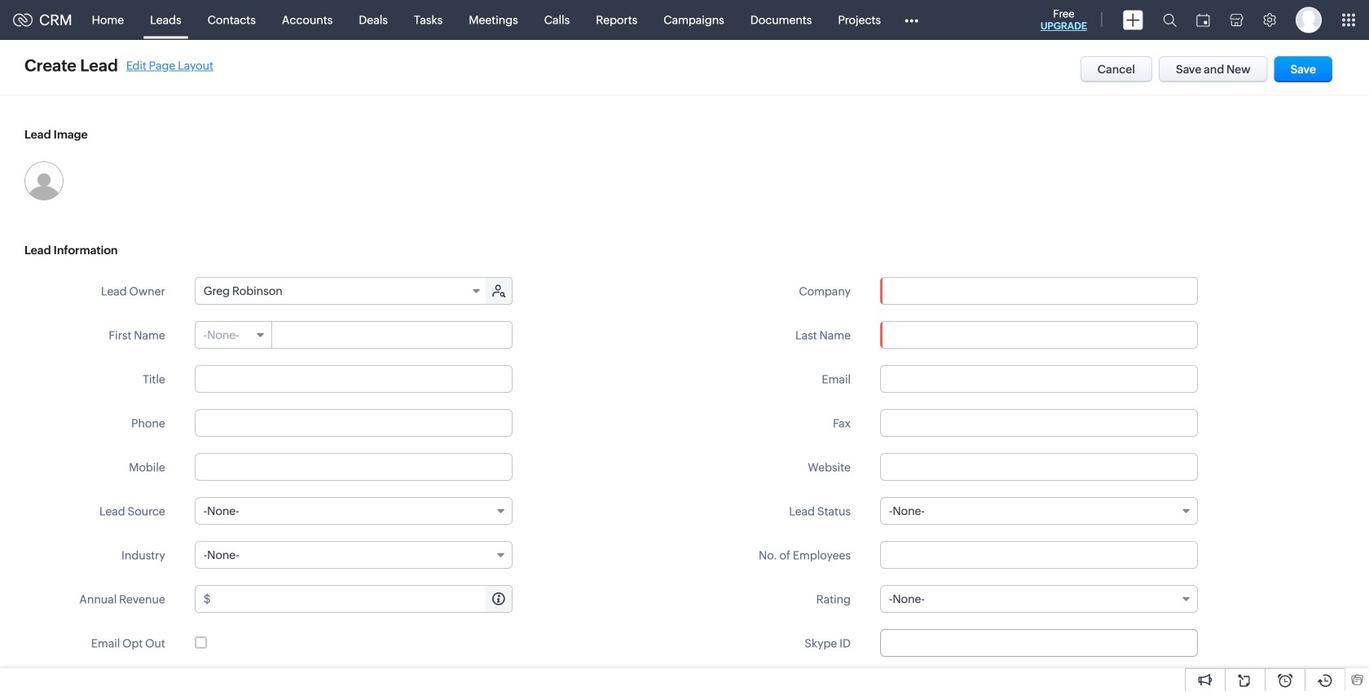 Task type: describe. For each thing, give the bounding box(es) containing it.
create menu element
[[1113, 0, 1153, 40]]

image image
[[24, 161, 64, 200]]

Other Modules field
[[894, 7, 929, 33]]

search image
[[1163, 13, 1177, 27]]

create menu image
[[1123, 10, 1143, 30]]

profile image
[[1296, 7, 1322, 33]]



Task type: locate. For each thing, give the bounding box(es) containing it.
calendar image
[[1196, 13, 1210, 26]]

search element
[[1153, 0, 1187, 40]]

None text field
[[273, 322, 512, 348], [195, 365, 512, 393], [195, 409, 512, 437], [880, 629, 1198, 657], [273, 322, 512, 348], [195, 365, 512, 393], [195, 409, 512, 437], [880, 629, 1198, 657]]

logo image
[[13, 13, 33, 26]]

profile element
[[1286, 0, 1332, 40]]

None text field
[[880, 321, 1198, 349], [880, 365, 1198, 393], [880, 409, 1198, 437], [195, 453, 512, 481], [880, 453, 1198, 481], [880, 541, 1198, 569], [213, 586, 512, 612], [880, 673, 1198, 691], [880, 321, 1198, 349], [880, 365, 1198, 393], [880, 409, 1198, 437], [195, 453, 512, 481], [880, 453, 1198, 481], [880, 541, 1198, 569], [213, 586, 512, 612], [880, 673, 1198, 691]]

None field
[[195, 278, 487, 304], [881, 278, 1197, 304], [195, 322, 272, 348], [195, 497, 512, 525], [880, 497, 1198, 525], [195, 541, 512, 569], [880, 585, 1198, 613], [195, 278, 487, 304], [881, 278, 1197, 304], [195, 322, 272, 348], [195, 497, 512, 525], [880, 497, 1198, 525], [195, 541, 512, 569], [880, 585, 1198, 613]]



Task type: vqa. For each thing, say whether or not it's contained in the screenshot.
image
yes



